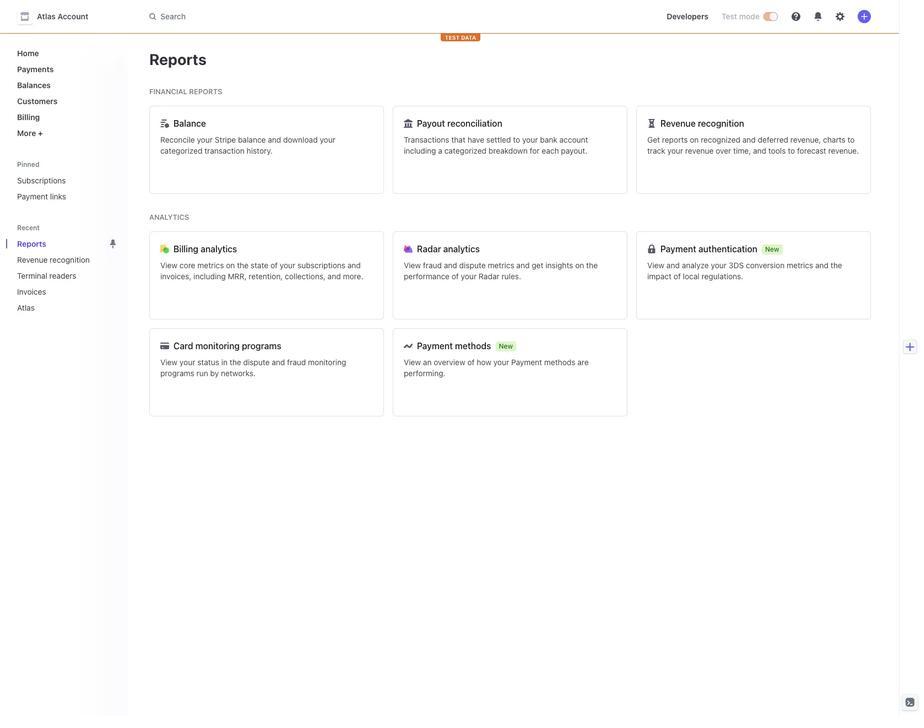 Task type: describe. For each thing, give the bounding box(es) containing it.
stripe
[[215, 135, 236, 144]]

payment for payment methods
[[417, 341, 453, 351]]

on inside view core metrics on the state of your subscriptions and invoices, including mrr, retention, collections, and more.
[[226, 261, 235, 270]]

payment authentication
[[661, 244, 758, 254]]

mrr,
[[228, 272, 247, 281]]

rules.
[[502, 272, 522, 281]]

test
[[722, 12, 738, 21]]

terminal
[[17, 271, 47, 281]]

performance
[[404, 272, 450, 281]]

financial reports
[[149, 87, 222, 96]]

payment for payment authentication
[[661, 244, 697, 254]]

developers link
[[663, 8, 713, 25]]

including inside view core metrics on the state of your subscriptions and invoices, including mrr, retention, collections, and more.
[[194, 272, 226, 281]]

your inside view and analyze your 3ds conversion metrics and the impact of local regulations.
[[711, 261, 727, 270]]

view for radar analytics
[[404, 261, 421, 270]]

reports
[[662, 135, 688, 144]]

pinned
[[17, 160, 39, 169]]

regulations.
[[702, 272, 744, 281]]

revenue
[[686, 146, 714, 155]]

your inside view core metrics on the state of your subscriptions and invoices, including mrr, retention, collections, and more.
[[280, 261, 296, 270]]

view an overview of how your payment methods are performing.
[[404, 358, 589, 378]]

analytics
[[149, 213, 189, 222]]

dispute inside view fraud and dispute metrics and get insights on the performance of your radar rules.
[[460, 261, 486, 270]]

a
[[438, 146, 443, 155]]

0 vertical spatial programs
[[242, 341, 281, 351]]

financial
[[149, 87, 187, 96]]

of inside view and analyze your 3ds conversion metrics and the impact of local regulations.
[[674, 272, 681, 281]]

view and analyze your 3ds conversion metrics and the impact of local regulations.
[[648, 261, 843, 281]]

new for payment methods
[[499, 342, 513, 350]]

metrics inside view core metrics on the state of your subscriptions and invoices, including mrr, retention, collections, and more.
[[198, 261, 224, 270]]

revenue recognition inside recent element
[[17, 255, 90, 265]]

atlas account
[[37, 12, 88, 21]]

atlas for atlas account
[[37, 12, 56, 21]]

test mode
[[722, 12, 760, 21]]

fraud inside view your status in the dispute and fraud monitoring programs run by networks.
[[287, 358, 306, 367]]

payout.
[[561, 146, 588, 155]]

3ds
[[729, 261, 744, 270]]

readers
[[49, 271, 76, 281]]

programs inside view your status in the dispute and fraud monitoring programs run by networks.
[[160, 369, 194, 378]]

your left stripe
[[197, 135, 213, 144]]

deferred
[[758, 135, 789, 144]]

0 vertical spatial reports
[[149, 50, 207, 68]]

radar analytics
[[417, 244, 480, 254]]

history.
[[247, 146, 273, 155]]

recent element
[[6, 235, 127, 317]]

atlas link
[[13, 299, 103, 317]]

fraud inside view fraud and dispute metrics and get insights on the performance of your radar rules.
[[423, 261, 442, 270]]

card
[[174, 341, 193, 351]]

insights
[[546, 261, 574, 270]]

data
[[461, 34, 476, 41]]

atlas for atlas
[[17, 303, 35, 313]]

conversion
[[746, 261, 785, 270]]

your inside view your status in the dispute and fraud monitoring programs run by networks.
[[180, 358, 195, 367]]

view your status in the dispute and fraud monitoring programs run by networks.
[[160, 358, 346, 378]]

payout reconciliation
[[417, 119, 503, 128]]

card monitoring programs
[[174, 341, 281, 351]]

balance
[[238, 135, 266, 144]]

more
[[17, 128, 36, 138]]

each
[[542, 146, 559, 155]]

payment links link
[[13, 187, 119, 206]]

status
[[197, 358, 219, 367]]

on inside get reports on recognized and deferred revenue, charts to track your revenue over time, and tools to forecast revenue.
[[690, 135, 699, 144]]

categorized inside transactions that have settled to your bank account including a categorized breakdown for each payout.
[[445, 146, 487, 155]]

transactions that have settled to your bank account including a categorized breakdown for each payout.
[[404, 135, 588, 155]]

billing analytics
[[174, 244, 237, 254]]

pinned element
[[13, 171, 119, 206]]

test data
[[445, 34, 476, 41]]

0 vertical spatial revenue recognition
[[661, 119, 745, 128]]

networks.
[[221, 369, 256, 378]]

payment links
[[17, 192, 66, 201]]

account
[[58, 12, 88, 21]]

how
[[477, 358, 492, 367]]

the inside view fraud and dispute metrics and get insights on the performance of your radar rules.
[[587, 261, 598, 270]]

and inside view your status in the dispute and fraud monitoring programs run by networks.
[[272, 358, 285, 367]]

recent
[[17, 224, 40, 232]]

bank
[[540, 135, 558, 144]]

balance
[[174, 119, 206, 128]]

home
[[17, 49, 39, 58]]

revenue recognition link
[[13, 251, 103, 269]]

dispute inside view your status in the dispute and fraud monitoring programs run by networks.
[[243, 358, 270, 367]]

customers link
[[13, 92, 119, 110]]

tools
[[769, 146, 786, 155]]

get reports on recognized and deferred revenue, charts to track your revenue over time, and tools to forecast revenue.
[[648, 135, 859, 155]]

0 vertical spatial revenue
[[661, 119, 696, 128]]

0 vertical spatial recognition
[[698, 119, 745, 128]]

billing for billing analytics
[[174, 244, 198, 254]]

retention,
[[249, 272, 283, 281]]

test
[[445, 34, 460, 41]]

view for billing analytics
[[160, 261, 178, 270]]

billing link
[[13, 108, 119, 126]]

pin to navigation image for reports
[[109, 239, 117, 248]]

reconciliation
[[448, 119, 503, 128]]

collections,
[[285, 272, 326, 281]]

reconcile
[[160, 135, 195, 144]]

your inside get reports on recognized and deferred revenue, charts to track your revenue over time, and tools to forecast revenue.
[[668, 146, 684, 155]]

overview
[[434, 358, 466, 367]]

that
[[452, 135, 466, 144]]

invoices link
[[13, 283, 103, 301]]

radar inside view fraud and dispute metrics and get insights on the performance of your radar rules.
[[479, 272, 500, 281]]

core
[[180, 261, 195, 270]]

analytics for radar analytics
[[444, 244, 480, 254]]

payment inside view an overview of how your payment methods are performing.
[[512, 358, 542, 367]]

balances
[[17, 80, 51, 90]]

your inside view an overview of how your payment methods are performing.
[[494, 358, 509, 367]]



Task type: locate. For each thing, give the bounding box(es) containing it.
Search search field
[[143, 6, 454, 27]]

to up breakdown
[[513, 135, 520, 144]]

1 horizontal spatial billing
[[174, 244, 198, 254]]

metrics down 'billing analytics'
[[198, 261, 224, 270]]

atlas inside button
[[37, 12, 56, 21]]

settled
[[487, 135, 511, 144]]

2 pin to navigation image from the top
[[109, 255, 117, 264]]

forecast
[[798, 146, 827, 155]]

an
[[423, 358, 432, 367]]

breakdown
[[489, 146, 528, 155]]

transaction
[[205, 146, 245, 155]]

programs up view your status in the dispute and fraud monitoring programs run by networks.
[[242, 341, 281, 351]]

core navigation links element
[[13, 44, 119, 142]]

view inside view and analyze your 3ds conversion metrics and the impact of local regulations.
[[648, 261, 665, 270]]

new
[[766, 245, 780, 253], [499, 342, 513, 350]]

view for payment authentication
[[648, 261, 665, 270]]

invoices
[[17, 287, 46, 297]]

categorized down reconcile
[[160, 146, 203, 155]]

0 horizontal spatial methods
[[455, 341, 491, 351]]

0 horizontal spatial on
[[226, 261, 235, 270]]

2 horizontal spatial to
[[848, 135, 855, 144]]

1 horizontal spatial atlas
[[37, 12, 56, 21]]

your down radar analytics
[[461, 272, 477, 281]]

on inside view fraud and dispute metrics and get insights on the performance of your radar rules.
[[576, 261, 585, 270]]

1 horizontal spatial revenue recognition
[[661, 119, 745, 128]]

1 vertical spatial revenue recognition
[[17, 255, 90, 265]]

revenue up terminal
[[17, 255, 48, 265]]

1 horizontal spatial methods
[[544, 358, 576, 367]]

metrics
[[198, 261, 224, 270], [488, 261, 515, 270], [787, 261, 814, 270]]

fraud
[[423, 261, 442, 270], [287, 358, 306, 367]]

1 horizontal spatial to
[[788, 146, 796, 155]]

your up "regulations."
[[711, 261, 727, 270]]

revenue inside revenue recognition link
[[17, 255, 48, 265]]

including down transactions
[[404, 146, 436, 155]]

metrics up rules.
[[488, 261, 515, 270]]

time,
[[734, 146, 751, 155]]

view core metrics on the state of your subscriptions and invoices, including mrr, retention, collections, and more.
[[160, 261, 364, 281]]

the inside view your status in the dispute and fraud monitoring programs run by networks.
[[230, 358, 241, 367]]

billing up the more +
[[17, 112, 40, 122]]

atlas left "account"
[[37, 12, 56, 21]]

1 metrics from the left
[[198, 261, 224, 270]]

the inside view core metrics on the state of your subscriptions and invoices, including mrr, retention, collections, and more.
[[237, 261, 249, 270]]

1 vertical spatial atlas
[[17, 303, 35, 313]]

0 vertical spatial new
[[766, 245, 780, 253]]

0 horizontal spatial revenue
[[17, 255, 48, 265]]

on up revenue in the right of the page
[[690, 135, 699, 144]]

1 vertical spatial programs
[[160, 369, 194, 378]]

payment up the an
[[417, 341, 453, 351]]

0 horizontal spatial monitoring
[[195, 341, 240, 351]]

3 metrics from the left
[[787, 261, 814, 270]]

metrics inside view and analyze your 3ds conversion metrics and the impact of local regulations.
[[787, 261, 814, 270]]

1 vertical spatial billing
[[174, 244, 198, 254]]

new for payment authentication
[[766, 245, 780, 253]]

payment for payment links
[[17, 192, 48, 201]]

Search text field
[[143, 6, 454, 27]]

atlas account button
[[17, 9, 99, 24]]

to up revenue.
[[848, 135, 855, 144]]

monitoring inside view your status in the dispute and fraud monitoring programs run by networks.
[[308, 358, 346, 367]]

1 vertical spatial including
[[194, 272, 226, 281]]

search
[[160, 12, 186, 21]]

of inside view an overview of how your payment methods are performing.
[[468, 358, 475, 367]]

reports up financial reports
[[149, 50, 207, 68]]

0 vertical spatial atlas
[[37, 12, 56, 21]]

developers
[[667, 12, 709, 21]]

2 horizontal spatial metrics
[[787, 261, 814, 270]]

local
[[683, 272, 700, 281]]

0 horizontal spatial dispute
[[243, 358, 270, 367]]

1 vertical spatial radar
[[479, 272, 500, 281]]

to inside transactions that have settled to your bank account including a categorized breakdown for each payout.
[[513, 135, 520, 144]]

view inside view an overview of how your payment methods are performing.
[[404, 358, 421, 367]]

revenue recognition
[[661, 119, 745, 128], [17, 255, 90, 265]]

new up view an overview of how your payment methods are performing.
[[499, 342, 513, 350]]

including down 'core'
[[194, 272, 226, 281]]

0 horizontal spatial recognition
[[50, 255, 90, 265]]

methods left are
[[544, 358, 576, 367]]

view left the an
[[404, 358, 421, 367]]

recognition up "readers"
[[50, 255, 90, 265]]

billing up 'core'
[[174, 244, 198, 254]]

your inside view fraud and dispute metrics and get insights on the performance of your radar rules.
[[461, 272, 477, 281]]

more +
[[17, 128, 43, 138]]

0 horizontal spatial categorized
[[160, 146, 203, 155]]

1 vertical spatial methods
[[544, 358, 576, 367]]

subscriptions
[[17, 176, 66, 185]]

on right insights
[[576, 261, 585, 270]]

analytics up performance
[[444, 244, 480, 254]]

1 horizontal spatial monitoring
[[308, 358, 346, 367]]

to right tools
[[788, 146, 796, 155]]

download
[[283, 135, 318, 144]]

on up "mrr,"
[[226, 261, 235, 270]]

pinned navigation links element
[[13, 155, 121, 206]]

terminal readers link
[[13, 267, 103, 285]]

revenue.
[[829, 146, 859, 155]]

0 horizontal spatial atlas
[[17, 303, 35, 313]]

0 vertical spatial pin to navigation image
[[109, 239, 117, 248]]

1 horizontal spatial programs
[[242, 341, 281, 351]]

radar left rules.
[[479, 272, 500, 281]]

radar up performance
[[417, 244, 441, 254]]

1 vertical spatial fraud
[[287, 358, 306, 367]]

1 horizontal spatial categorized
[[445, 146, 487, 155]]

view inside view your status in the dispute and fraud monitoring programs run by networks.
[[160, 358, 178, 367]]

recognized
[[701, 135, 741, 144]]

pin to navigation image
[[109, 239, 117, 248], [109, 255, 117, 264]]

1 horizontal spatial dispute
[[460, 261, 486, 270]]

view inside view fraud and dispute metrics and get insights on the performance of your radar rules.
[[404, 261, 421, 270]]

1 horizontal spatial new
[[766, 245, 780, 253]]

dispute
[[460, 261, 486, 270], [243, 358, 270, 367]]

reports inside 'link'
[[17, 239, 46, 249]]

metrics right conversion
[[787, 261, 814, 270]]

to
[[513, 135, 520, 144], [848, 135, 855, 144], [788, 146, 796, 155]]

settings image
[[836, 12, 845, 21]]

links
[[50, 192, 66, 201]]

view for payment methods
[[404, 358, 421, 367]]

billing inside core navigation links element
[[17, 112, 40, 122]]

0 vertical spatial fraud
[[423, 261, 442, 270]]

0 horizontal spatial fraud
[[287, 358, 306, 367]]

2 horizontal spatial on
[[690, 135, 699, 144]]

categorized
[[160, 146, 203, 155], [445, 146, 487, 155]]

of left local
[[674, 272, 681, 281]]

your up for
[[523, 135, 538, 144]]

1 pin to navigation image from the top
[[109, 239, 117, 248]]

billing
[[17, 112, 40, 122], [174, 244, 198, 254]]

view up impact
[[648, 261, 665, 270]]

payment down subscriptions
[[17, 192, 48, 201]]

1 horizontal spatial on
[[576, 261, 585, 270]]

payments link
[[13, 60, 119, 78]]

0 vertical spatial dispute
[[460, 261, 486, 270]]

1 horizontal spatial recognition
[[698, 119, 745, 128]]

reports
[[149, 50, 207, 68], [189, 87, 222, 96], [17, 239, 46, 249]]

charts
[[824, 135, 846, 144]]

subscriptions
[[298, 261, 346, 270]]

for
[[530, 146, 540, 155]]

atlas
[[37, 12, 56, 21], [17, 303, 35, 313]]

1 analytics from the left
[[201, 244, 237, 254]]

0 horizontal spatial new
[[499, 342, 513, 350]]

of
[[271, 261, 278, 270], [452, 272, 459, 281], [674, 272, 681, 281], [468, 358, 475, 367]]

0 horizontal spatial radar
[[417, 244, 441, 254]]

0 horizontal spatial metrics
[[198, 261, 224, 270]]

metrics inside view fraud and dispute metrics and get insights on the performance of your radar rules.
[[488, 261, 515, 270]]

methods inside view an overview of how your payment methods are performing.
[[544, 358, 576, 367]]

customers
[[17, 96, 58, 106]]

recognition up recognized
[[698, 119, 745, 128]]

analytics up "mrr,"
[[201, 244, 237, 254]]

recognition
[[698, 119, 745, 128], [50, 255, 90, 265]]

reports link
[[13, 235, 103, 253]]

2 vertical spatial reports
[[17, 239, 46, 249]]

your inside transactions that have settled to your bank account including a categorized breakdown for each payout.
[[523, 135, 538, 144]]

payment up analyze
[[661, 244, 697, 254]]

the
[[237, 261, 249, 270], [587, 261, 598, 270], [831, 261, 843, 270], [230, 358, 241, 367]]

revenue up reports
[[661, 119, 696, 128]]

1 vertical spatial dispute
[[243, 358, 270, 367]]

1 horizontal spatial revenue
[[661, 119, 696, 128]]

1 vertical spatial recognition
[[50, 255, 90, 265]]

dispute up networks.
[[243, 358, 270, 367]]

state
[[251, 261, 269, 270]]

reports up balance
[[189, 87, 222, 96]]

transactions
[[404, 135, 450, 144]]

categorized inside reconcile your stripe balance and download your categorized transaction history.
[[160, 146, 203, 155]]

run
[[197, 369, 208, 378]]

your up the collections,
[[280, 261, 296, 270]]

1 horizontal spatial including
[[404, 146, 436, 155]]

get
[[648, 135, 660, 144]]

1 vertical spatial revenue
[[17, 255, 48, 265]]

track
[[648, 146, 666, 155]]

including inside transactions that have settled to your bank account including a categorized breakdown for each payout.
[[404, 146, 436, 155]]

more.
[[343, 272, 364, 281]]

2 analytics from the left
[[444, 244, 480, 254]]

+
[[38, 128, 43, 138]]

0 vertical spatial billing
[[17, 112, 40, 122]]

0 horizontal spatial programs
[[160, 369, 194, 378]]

help image
[[792, 12, 801, 21]]

of down radar analytics
[[452, 272, 459, 281]]

atlas inside recent element
[[17, 303, 35, 313]]

0 horizontal spatial including
[[194, 272, 226, 281]]

new up conversion
[[766, 245, 780, 253]]

payment
[[17, 192, 48, 201], [661, 244, 697, 254], [417, 341, 453, 351], [512, 358, 542, 367]]

terminal readers
[[17, 271, 76, 281]]

monitoring
[[195, 341, 240, 351], [308, 358, 346, 367]]

view down card
[[160, 358, 178, 367]]

balances link
[[13, 76, 119, 94]]

0 horizontal spatial to
[[513, 135, 520, 144]]

1 vertical spatial reports
[[189, 87, 222, 96]]

payment methods
[[417, 341, 491, 351]]

0 vertical spatial methods
[[455, 341, 491, 351]]

your right how
[[494, 358, 509, 367]]

recent navigation links element
[[6, 219, 127, 317]]

over
[[716, 146, 732, 155]]

home link
[[13, 44, 119, 62]]

0 vertical spatial including
[[404, 146, 436, 155]]

get
[[532, 261, 544, 270]]

billing for billing
[[17, 112, 40, 122]]

your right download
[[320, 135, 336, 144]]

impact
[[648, 272, 672, 281]]

performing.
[[404, 369, 446, 378]]

your down reports
[[668, 146, 684, 155]]

revenue
[[661, 119, 696, 128], [17, 255, 48, 265]]

1 vertical spatial pin to navigation image
[[109, 255, 117, 264]]

of inside view fraud and dispute metrics and get insights on the performance of your radar rules.
[[452, 272, 459, 281]]

reconcile your stripe balance and download your categorized transaction history.
[[160, 135, 336, 155]]

of up retention,
[[271, 261, 278, 270]]

0 horizontal spatial revenue recognition
[[17, 255, 90, 265]]

1 categorized from the left
[[160, 146, 203, 155]]

analyze
[[682, 261, 709, 270]]

revenue recognition up terminal readers "link"
[[17, 255, 90, 265]]

your down card
[[180, 358, 195, 367]]

2 categorized from the left
[[445, 146, 487, 155]]

1 horizontal spatial analytics
[[444, 244, 480, 254]]

analytics for billing analytics
[[201, 244, 237, 254]]

categorized down that
[[445, 146, 487, 155]]

view up performance
[[404, 261, 421, 270]]

programs left run at the left bottom of page
[[160, 369, 194, 378]]

authentication
[[699, 244, 758, 254]]

1 vertical spatial new
[[499, 342, 513, 350]]

0 horizontal spatial billing
[[17, 112, 40, 122]]

methods up how
[[455, 341, 491, 351]]

1 vertical spatial monitoring
[[308, 358, 346, 367]]

payment right how
[[512, 358, 542, 367]]

recognition inside recent element
[[50, 255, 90, 265]]

subscriptions link
[[13, 171, 119, 190]]

pin to navigation image for revenue recognition
[[109, 255, 117, 264]]

1 horizontal spatial metrics
[[488, 261, 515, 270]]

0 vertical spatial radar
[[417, 244, 441, 254]]

dispute down radar analytics
[[460, 261, 486, 270]]

reports down the recent
[[17, 239, 46, 249]]

view inside view core metrics on the state of your subscriptions and invoices, including mrr, retention, collections, and more.
[[160, 261, 178, 270]]

your
[[197, 135, 213, 144], [320, 135, 336, 144], [523, 135, 538, 144], [668, 146, 684, 155], [280, 261, 296, 270], [711, 261, 727, 270], [461, 272, 477, 281], [180, 358, 195, 367], [494, 358, 509, 367]]

view for card monitoring programs
[[160, 358, 178, 367]]

1 horizontal spatial fraud
[[423, 261, 442, 270]]

2 metrics from the left
[[488, 261, 515, 270]]

atlas down invoices in the left of the page
[[17, 303, 35, 313]]

the inside view and analyze your 3ds conversion metrics and the impact of local regulations.
[[831, 261, 843, 270]]

payment inside pinned element
[[17, 192, 48, 201]]

payout
[[417, 119, 445, 128]]

of inside view core metrics on the state of your subscriptions and invoices, including mrr, retention, collections, and more.
[[271, 261, 278, 270]]

have
[[468, 135, 485, 144]]

view up invoices,
[[160, 261, 178, 270]]

and inside reconcile your stripe balance and download your categorized transaction history.
[[268, 135, 281, 144]]

payments
[[17, 64, 54, 74]]

1 horizontal spatial radar
[[479, 272, 500, 281]]

0 horizontal spatial analytics
[[201, 244, 237, 254]]

of left how
[[468, 358, 475, 367]]

revenue recognition up recognized
[[661, 119, 745, 128]]

0 vertical spatial monitoring
[[195, 341, 240, 351]]



Task type: vqa. For each thing, say whether or not it's contained in the screenshot.
FINISH
no



